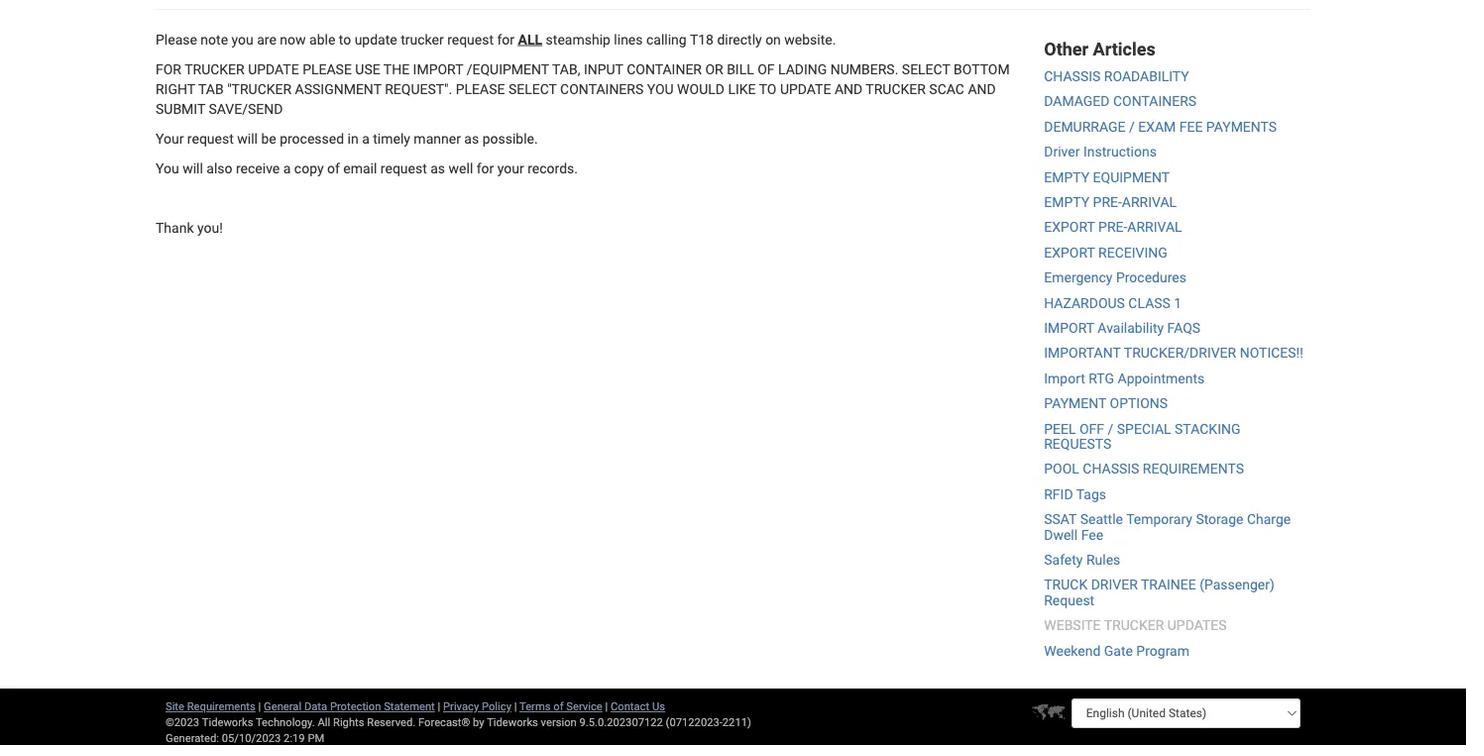 Task type: locate. For each thing, give the bounding box(es) containing it.
updates
[[1168, 618, 1227, 634]]

1 vertical spatial as
[[431, 160, 445, 177]]

import up request".
[[413, 61, 463, 77]]

please up assignment
[[303, 61, 352, 77]]

peel
[[1044, 421, 1076, 437]]

ssat seattle temporary storage charge dwell fee link
[[1044, 512, 1291, 543]]

1 vertical spatial import
[[1044, 320, 1095, 336]]

rules
[[1087, 552, 1121, 568]]

rfid tags link
[[1044, 486, 1107, 503]]

as
[[464, 130, 479, 147], [431, 160, 445, 177]]

a left copy
[[283, 160, 291, 177]]

also
[[207, 160, 233, 177]]

1 vertical spatial please
[[456, 81, 505, 97]]

important trucker/driver notices!! link
[[1044, 345, 1304, 362]]

and down the 'numbers.'
[[835, 81, 863, 97]]

select up scac
[[902, 61, 951, 77]]

select down /equipment
[[509, 81, 557, 97]]

1 horizontal spatial as
[[464, 130, 479, 147]]

a right in
[[362, 130, 370, 147]]

request down timely at the left top of the page
[[381, 160, 427, 177]]

| up forecast®
[[438, 700, 441, 713]]

will left be
[[237, 130, 258, 147]]

1 vertical spatial chassis
[[1083, 461, 1140, 478]]

trucker up gate
[[1104, 618, 1164, 634]]

1 vertical spatial /
[[1108, 421, 1114, 437]]

import inside for trucker update please use the import /equipment tab, input container or bill of lading numbers. select bottom right tab "trucker assignment request". please select containers you would like to update and trucker scac and submit save/send
[[413, 61, 463, 77]]

import
[[1044, 370, 1086, 387]]

requirements
[[1143, 461, 1244, 478]]

0 vertical spatial for
[[497, 31, 515, 48]]

rfid
[[1044, 486, 1073, 503]]

weekend
[[1044, 643, 1101, 659]]

input
[[584, 61, 623, 77]]

driver instructions link
[[1044, 144, 1157, 160]]

arrival
[[1122, 194, 1177, 211], [1128, 219, 1183, 236]]

damaged
[[1044, 93, 1110, 110]]

export up the emergency
[[1044, 245, 1095, 261]]

0 horizontal spatial trucker
[[185, 61, 245, 77]]

use
[[355, 61, 380, 77]]

containers inside for trucker update please use the import /equipment tab, input container or bill of lading numbers. select bottom right tab "trucker assignment request". please select containers you would like to update and trucker scac and submit save/send
[[560, 81, 644, 97]]

request up also
[[187, 130, 234, 147]]

0 vertical spatial trucker
[[185, 61, 245, 77]]

empty down driver on the top right of page
[[1044, 169, 1090, 185]]

2211)
[[723, 716, 752, 729]]

roadability
[[1104, 68, 1190, 85]]

export up export receiving link
[[1044, 219, 1095, 236]]

0 vertical spatial arrival
[[1122, 194, 1177, 211]]

containers inside other articles chassis roadability damaged containers demurrage / exam fee payments driver instructions empty equipment empty pre-arrival export pre-arrival export receiving emergency procedures hazardous class 1 import availability faqs important trucker/driver notices!! import rtg appointments payment options peel off / special stacking requests pool chassis requirements rfid tags ssat seattle temporary storage charge dwell fee safety rules truck driver trainee (passenger) request website trucker updates weekend gate program
[[1114, 93, 1197, 110]]

general data protection statement link
[[264, 700, 435, 713]]

1 vertical spatial for
[[477, 160, 494, 177]]

0 vertical spatial /
[[1129, 119, 1135, 135]]

pool chassis requirements link
[[1044, 461, 1244, 478]]

will right you
[[183, 160, 203, 177]]

2 horizontal spatial request
[[447, 31, 494, 48]]

1 vertical spatial pre-
[[1099, 219, 1128, 236]]

email
[[343, 160, 377, 177]]

of up version
[[554, 700, 564, 713]]

2 empty from the top
[[1044, 194, 1090, 211]]

payment
[[1044, 396, 1107, 412]]

for right the well
[[477, 160, 494, 177]]

2 horizontal spatial trucker
[[1104, 618, 1164, 634]]

contact
[[611, 700, 650, 713]]

1 vertical spatial export
[[1044, 245, 1095, 261]]

website.
[[785, 31, 836, 48]]

safety
[[1044, 552, 1083, 568]]

payments
[[1207, 119, 1277, 135]]

note
[[201, 31, 228, 48]]

your
[[156, 130, 184, 147]]

empty
[[1044, 169, 1090, 185], [1044, 194, 1090, 211]]

0 vertical spatial select
[[902, 61, 951, 77]]

empty pre-arrival link
[[1044, 194, 1177, 211]]

| up the 9.5.0.202307122
[[605, 700, 608, 713]]

pre- down empty equipment link
[[1093, 194, 1122, 211]]

terms
[[520, 700, 551, 713]]

update down lading
[[780, 81, 831, 97]]

chassis roadability link
[[1044, 68, 1190, 85]]

1 horizontal spatial and
[[968, 81, 996, 97]]

1 | from the left
[[258, 700, 261, 713]]

0 vertical spatial a
[[362, 130, 370, 147]]

empty down empty equipment link
[[1044, 194, 1090, 211]]

trucker
[[185, 61, 245, 77], [866, 81, 926, 97], [1104, 618, 1164, 634]]

0 horizontal spatial containers
[[560, 81, 644, 97]]

us
[[652, 700, 665, 713]]

/ left exam
[[1129, 119, 1135, 135]]

fee
[[1081, 527, 1104, 543]]

dwell
[[1044, 527, 1078, 543]]

instructions
[[1084, 144, 1157, 160]]

3 | from the left
[[514, 700, 517, 713]]

empty equipment link
[[1044, 169, 1170, 185]]

please down /equipment
[[456, 81, 505, 97]]

import up the important
[[1044, 320, 1095, 336]]

1 horizontal spatial of
[[554, 700, 564, 713]]

2 | from the left
[[438, 700, 441, 713]]

1 vertical spatial will
[[183, 160, 203, 177]]

1 horizontal spatial request
[[381, 160, 427, 177]]

chassis up tags
[[1083, 461, 1140, 478]]

as left the well
[[431, 160, 445, 177]]

import availability faqs link
[[1044, 320, 1201, 336]]

numbers.
[[831, 61, 899, 77]]

| up tideworks
[[514, 700, 517, 713]]

1 horizontal spatial please
[[456, 81, 505, 97]]

contact us link
[[611, 700, 665, 713]]

0 vertical spatial empty
[[1044, 169, 1090, 185]]

and down the bottom
[[968, 81, 996, 97]]

2 vertical spatial request
[[381, 160, 427, 177]]

1 vertical spatial trucker
[[866, 81, 926, 97]]

special
[[1117, 421, 1172, 437]]

2 vertical spatial trucker
[[1104, 618, 1164, 634]]

0 horizontal spatial a
[[283, 160, 291, 177]]

1 horizontal spatial /
[[1129, 119, 1135, 135]]

0 horizontal spatial as
[[431, 160, 445, 177]]

update up "trucker
[[248, 61, 299, 77]]

site requirements | general data protection statement | privacy policy | terms of service | contact us ©2023 tideworks technology. all rights reserved. forecast® by tideworks version 9.5.0.202307122 (07122023-2211) generated: 05/10/2023 2:19 pm
[[166, 700, 752, 745]]

1 horizontal spatial select
[[902, 61, 951, 77]]

1 horizontal spatial import
[[1044, 320, 1095, 336]]

0 horizontal spatial and
[[835, 81, 863, 97]]

/ right off
[[1108, 421, 1114, 437]]

hazardous
[[1044, 295, 1125, 311]]

containers up exam
[[1114, 93, 1197, 110]]

0 horizontal spatial update
[[248, 61, 299, 77]]

| left general
[[258, 700, 261, 713]]

requirements
[[187, 700, 256, 713]]

of inside site requirements | general data protection statement | privacy policy | terms of service | contact us ©2023 tideworks technology. all rights reserved. forecast® by tideworks version 9.5.0.202307122 (07122023-2211) generated: 05/10/2023 2:19 pm
[[554, 700, 564, 713]]

export receiving link
[[1044, 245, 1168, 261]]

by
[[473, 716, 484, 729]]

1 vertical spatial update
[[780, 81, 831, 97]]

demurrage
[[1044, 119, 1126, 135]]

tideworks
[[487, 716, 538, 729]]

class
[[1129, 295, 1171, 311]]

0 horizontal spatial please
[[303, 61, 352, 77]]

request up /equipment
[[447, 31, 494, 48]]

arrival down equipment
[[1122, 194, 1177, 211]]

t18
[[690, 31, 714, 48]]

arrival up receiving
[[1128, 219, 1183, 236]]

0 horizontal spatial select
[[509, 81, 557, 97]]

1 vertical spatial empty
[[1044, 194, 1090, 211]]

/equipment
[[467, 61, 549, 77]]

0 vertical spatial export
[[1044, 219, 1095, 236]]

notices!!
[[1240, 345, 1304, 362]]

trucker up tab at the left top of the page
[[185, 61, 245, 77]]

1
[[1174, 295, 1182, 311]]

for left all
[[497, 31, 515, 48]]

steamship
[[546, 31, 611, 48]]

site requirements link
[[166, 700, 256, 713]]

0 horizontal spatial import
[[413, 61, 463, 77]]

please
[[303, 61, 352, 77], [456, 81, 505, 97]]

1 horizontal spatial will
[[237, 130, 258, 147]]

of
[[327, 160, 340, 177], [554, 700, 564, 713]]

options
[[1110, 396, 1168, 412]]

as up the well
[[464, 130, 479, 147]]

pre- down empty pre-arrival link
[[1099, 219, 1128, 236]]

technology.
[[256, 716, 315, 729]]

you!
[[197, 220, 223, 236]]

for
[[156, 61, 181, 77]]

bottom
[[954, 61, 1010, 77]]

1 horizontal spatial a
[[362, 130, 370, 147]]

0 vertical spatial of
[[327, 160, 340, 177]]

0 vertical spatial as
[[464, 130, 479, 147]]

you
[[647, 81, 674, 97]]

1 horizontal spatial for
[[497, 31, 515, 48]]

chassis up damaged
[[1044, 68, 1101, 85]]

0 vertical spatial update
[[248, 61, 299, 77]]

fee
[[1180, 119, 1203, 135]]

of right copy
[[327, 160, 340, 177]]

0 horizontal spatial request
[[187, 130, 234, 147]]

protection
[[330, 700, 381, 713]]

export pre-arrival link
[[1044, 219, 1183, 236]]

trucker down the 'numbers.'
[[866, 81, 926, 97]]

all
[[318, 716, 330, 729]]

1 vertical spatial of
[[554, 700, 564, 713]]

containers down input
[[560, 81, 644, 97]]

0 vertical spatial import
[[413, 61, 463, 77]]

lines
[[614, 31, 643, 48]]

1 vertical spatial arrival
[[1128, 219, 1183, 236]]

seattle
[[1080, 512, 1123, 528]]

1 horizontal spatial containers
[[1114, 93, 1197, 110]]



Task type: describe. For each thing, give the bounding box(es) containing it.
driver
[[1044, 144, 1080, 160]]

all
[[518, 31, 543, 48]]

other
[[1044, 39, 1089, 59]]

terms of service link
[[520, 700, 603, 713]]

2:19
[[284, 732, 305, 745]]

save/send
[[209, 101, 283, 117]]

demurrage / exam fee payments link
[[1044, 119, 1277, 135]]

storage
[[1196, 512, 1244, 528]]

requests
[[1044, 436, 1112, 452]]

driver
[[1091, 577, 1138, 594]]

05/10/2023
[[222, 732, 281, 745]]

as for possible.
[[464, 130, 479, 147]]

1 export from the top
[[1044, 219, 1095, 236]]

0 horizontal spatial for
[[477, 160, 494, 177]]

now
[[280, 31, 306, 48]]

gate
[[1104, 643, 1133, 659]]

your
[[498, 160, 524, 177]]

availability
[[1098, 320, 1164, 336]]

website
[[1044, 618, 1101, 634]]

1 horizontal spatial trucker
[[866, 81, 926, 97]]

0 vertical spatial will
[[237, 130, 258, 147]]

privacy
[[443, 700, 479, 713]]

1 vertical spatial select
[[509, 81, 557, 97]]

your request will be processed in a timely manner as possible.
[[156, 130, 538, 147]]

(07122023-
[[666, 716, 723, 729]]

appointments
[[1118, 370, 1205, 387]]

statement
[[384, 700, 435, 713]]

0 vertical spatial please
[[303, 61, 352, 77]]

tags
[[1077, 486, 1107, 503]]

articles
[[1093, 39, 1156, 59]]

0 horizontal spatial of
[[327, 160, 340, 177]]

rtg
[[1089, 370, 1115, 387]]

emergency procedures link
[[1044, 270, 1187, 286]]

update
[[355, 31, 397, 48]]

important
[[1044, 345, 1121, 362]]

timely
[[373, 130, 410, 147]]

program
[[1137, 643, 1190, 659]]

in
[[348, 130, 359, 147]]

trucker
[[401, 31, 444, 48]]

1 vertical spatial request
[[187, 130, 234, 147]]

the
[[384, 61, 410, 77]]

able
[[309, 31, 335, 48]]

well
[[449, 160, 473, 177]]

or
[[705, 61, 724, 77]]

faqs
[[1168, 320, 1201, 336]]

version
[[541, 716, 577, 729]]

truck driver trainee (passenger) request link
[[1044, 577, 1275, 609]]

payment options link
[[1044, 396, 1168, 412]]

2 export from the top
[[1044, 245, 1095, 261]]

request
[[1044, 593, 1095, 609]]

2 and from the left
[[968, 81, 996, 97]]

stacking
[[1175, 421, 1241, 437]]

generated:
[[166, 732, 219, 745]]

0 vertical spatial chassis
[[1044, 68, 1101, 85]]

1 vertical spatial a
[[283, 160, 291, 177]]

1 horizontal spatial update
[[780, 81, 831, 97]]

"trucker
[[227, 81, 292, 97]]

possible.
[[483, 130, 538, 147]]

0 horizontal spatial /
[[1108, 421, 1114, 437]]

privacy policy link
[[443, 700, 512, 713]]

tab
[[198, 81, 224, 97]]

9.5.0.202307122
[[580, 716, 663, 729]]

like
[[728, 81, 756, 97]]

temporary
[[1127, 512, 1193, 528]]

reserved.
[[367, 716, 416, 729]]

trainee
[[1141, 577, 1197, 594]]

submit
[[156, 101, 205, 117]]

damaged containers link
[[1044, 93, 1197, 110]]

records.
[[528, 160, 578, 177]]

copy
[[294, 160, 324, 177]]

site
[[166, 700, 184, 713]]

1 empty from the top
[[1044, 169, 1090, 185]]

bill
[[727, 61, 754, 77]]

1 and from the left
[[835, 81, 863, 97]]

import inside other articles chassis roadability damaged containers demurrage / exam fee payments driver instructions empty equipment empty pre-arrival export pre-arrival export receiving emergency procedures hazardous class 1 import availability faqs important trucker/driver notices!! import rtg appointments payment options peel off / special stacking requests pool chassis requirements rfid tags ssat seattle temporary storage charge dwell fee safety rules truck driver trainee (passenger) request website trucker updates weekend gate program
[[1044, 320, 1095, 336]]

pool
[[1044, 461, 1080, 478]]

forecast®
[[418, 716, 470, 729]]

general
[[264, 700, 302, 713]]

hazardous class 1 link
[[1044, 295, 1182, 311]]

you
[[232, 31, 254, 48]]

0 horizontal spatial will
[[183, 160, 203, 177]]

as for well
[[431, 160, 445, 177]]

processed
[[280, 130, 344, 147]]

you will also receive a copy of email request as well for your records.
[[156, 160, 578, 177]]

(passenger)
[[1200, 577, 1275, 594]]

to
[[339, 31, 351, 48]]

4 | from the left
[[605, 700, 608, 713]]

peel off / special stacking requests link
[[1044, 421, 1241, 452]]

equipment
[[1093, 169, 1170, 185]]

trucker/driver
[[1124, 345, 1237, 362]]

safety rules link
[[1044, 552, 1121, 568]]

be
[[261, 130, 276, 147]]

lading
[[778, 61, 827, 77]]

trucker inside other articles chassis roadability damaged containers demurrage / exam fee payments driver instructions empty equipment empty pre-arrival export pre-arrival export receiving emergency procedures hazardous class 1 import availability faqs important trucker/driver notices!! import rtg appointments payment options peel off / special stacking requests pool chassis requirements rfid tags ssat seattle temporary storage charge dwell fee safety rules truck driver trainee (passenger) request website trucker updates weekend gate program
[[1104, 618, 1164, 634]]

0 vertical spatial request
[[447, 31, 494, 48]]

of
[[758, 61, 775, 77]]

0 vertical spatial pre-
[[1093, 194, 1122, 211]]

ssat
[[1044, 512, 1077, 528]]

exam
[[1139, 119, 1176, 135]]



Task type: vqa. For each thing, say whether or not it's contained in the screenshot.
IF eModal is down: PAYMENT OPTIONS AT U.S. WEST COAST SSA TERMINALS (Demurrage, Flip Fees, Exam Fees, Gate Fees)
no



